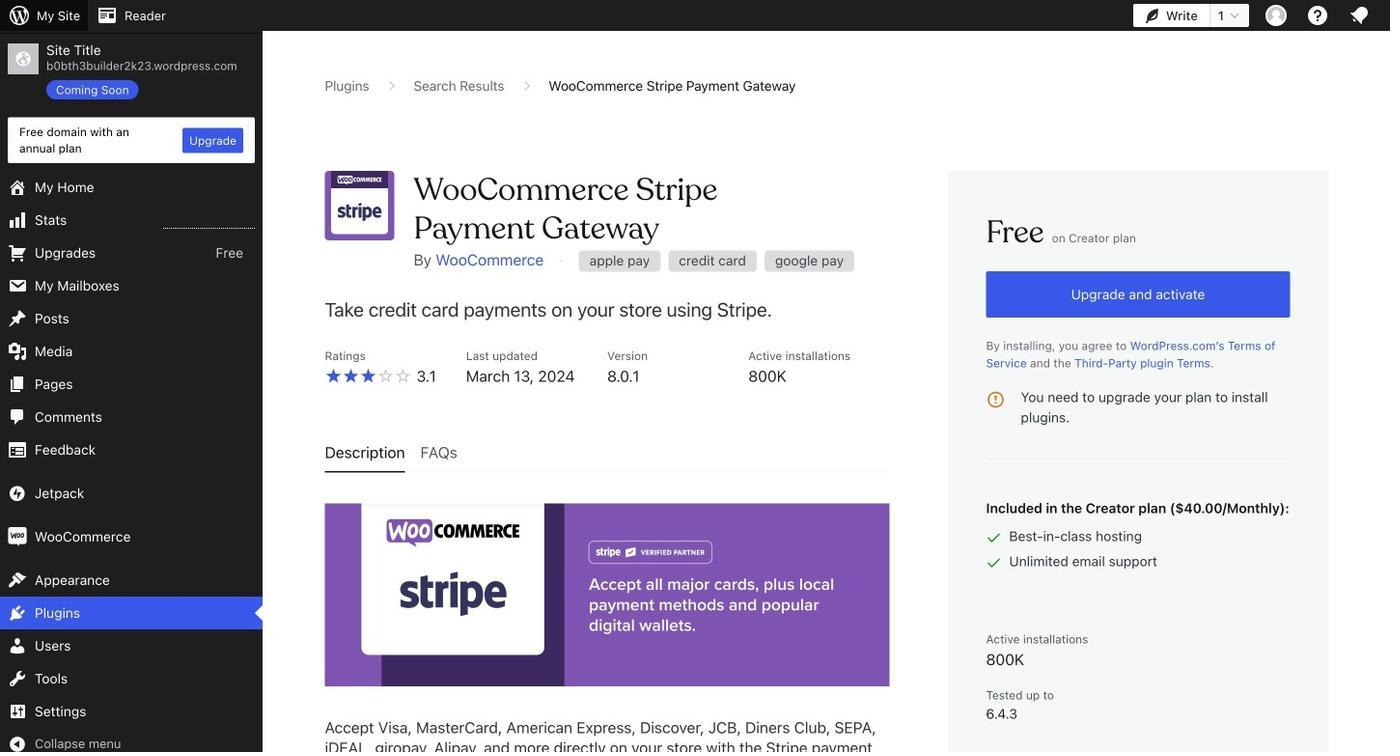 Task type: describe. For each thing, give the bounding box(es) containing it.
manage your notifications image
[[1348, 4, 1371, 27]]

help image
[[1307, 4, 1330, 27]]

1 img image from the top
[[8, 484, 27, 503]]

plugin icon image
[[325, 171, 395, 240]]

2 img image from the top
[[8, 527, 27, 547]]



Task type: vqa. For each thing, say whether or not it's contained in the screenshot.
"plugin icon"
yes



Task type: locate. For each thing, give the bounding box(es) containing it.
1 vertical spatial img image
[[8, 527, 27, 547]]

woocommerce stripe payment gateway image
[[325, 504, 890, 687]]

img image
[[8, 484, 27, 503], [8, 527, 27, 547]]

my profile image
[[1266, 5, 1287, 26]]

0 vertical spatial img image
[[8, 484, 27, 503]]

menu
[[325, 436, 890, 473]]

highest hourly views 0 image
[[163, 216, 255, 229]]

main content
[[325, 76, 1329, 752]]



